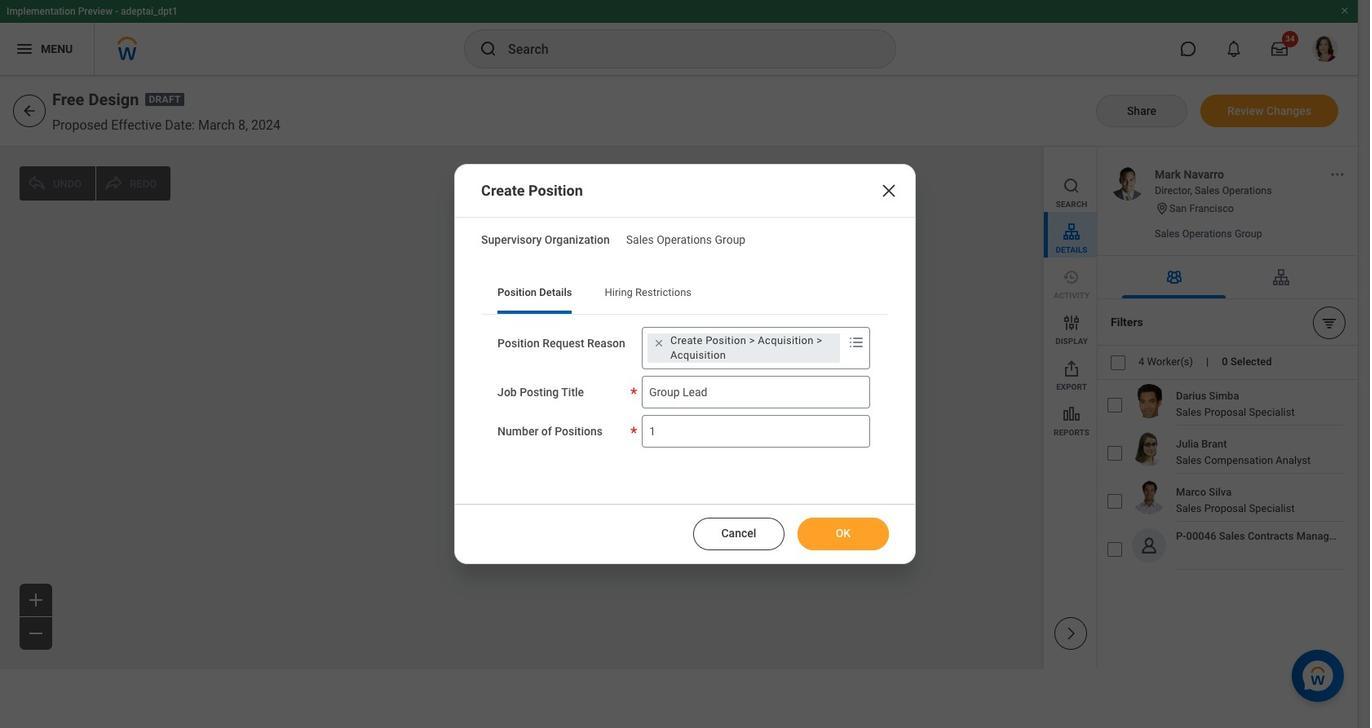 Task type: vqa. For each thing, say whether or not it's contained in the screenshot.
Score
no



Task type: locate. For each thing, give the bounding box(es) containing it.
mark for mark navarro
[[604, 234, 628, 247]]

4 right hiring at top
[[668, 286, 672, 295]]

create right x small image
[[670, 334, 703, 347]]

navarro up hiring restrictions at the top of page
[[631, 234, 668, 247]]

tab list containing position details
[[481, 275, 889, 314]]

0 vertical spatial details
[[1056, 246, 1088, 255]]

2024
[[251, 117, 281, 133]]

free design
[[52, 90, 139, 109]]

position down the supervisory
[[498, 286, 537, 298]]

close environment banner image
[[1340, 6, 1350, 15]]

group
[[1235, 228, 1263, 240], [715, 233, 746, 246]]

specialist inside darius simba sales proposal specialist
[[1249, 406, 1295, 418]]

Number of Positions text field
[[642, 415, 870, 448]]

specialist for darius simba sales proposal specialist
[[1249, 406, 1295, 418]]

1 horizontal spatial 0
[[1222, 356, 1228, 368]]

francisco
[[1190, 202, 1234, 214]]

1 horizontal spatial acquisition
[[758, 334, 814, 347]]

0 vertical spatial proposal
[[1205, 406, 1247, 418]]

specialist up 'contracts'
[[1249, 503, 1295, 515]]

1 proposal from the top
[[1205, 406, 1247, 418]]

create inside create position > acquisition > acquisition
[[670, 334, 703, 347]]

proposal down silva
[[1205, 503, 1247, 515]]

0 horizontal spatial tab list
[[481, 275, 889, 314]]

sales operations group up restrictions
[[626, 233, 746, 246]]

tab list inside "create position" dialog
[[481, 275, 889, 314]]

details up position request reason
[[539, 286, 572, 298]]

4 for 4
[[668, 286, 672, 295]]

mark up director,
[[1155, 168, 1181, 181]]

position left request at top
[[498, 337, 540, 350]]

simba
[[1209, 390, 1239, 402]]

0 horizontal spatial create
[[481, 182, 525, 199]]

proposal for marco silva
[[1205, 503, 1247, 515]]

acquisition right x small image
[[670, 349, 726, 361]]

> left the prompts icon
[[817, 334, 823, 347]]

1 vertical spatial details
[[539, 286, 572, 298]]

1 vertical spatial specialist
[[1249, 503, 1295, 515]]

operations up francisco
[[1223, 184, 1272, 197]]

0 horizontal spatial navarro
[[631, 234, 668, 247]]

mark navarro director, sales operations
[[1155, 168, 1272, 197]]

0 right org chart icon
[[622, 286, 627, 295]]

2 specialist from the top
[[1249, 503, 1295, 515]]

sales up hiring restrictions at the top of page
[[626, 233, 654, 246]]

0 vertical spatial 4
[[668, 286, 672, 295]]

4 for 4 worker(s)
[[1139, 356, 1145, 368]]

navarro up san francisco
[[1184, 168, 1224, 181]]

filter image
[[1322, 314, 1338, 331]]

restrictions
[[636, 286, 692, 298]]

proposal
[[1205, 406, 1247, 418], [1205, 503, 1247, 515]]

1 vertical spatial 4
[[1139, 356, 1145, 368]]

0 horizontal spatial >
[[749, 334, 755, 347]]

sales right 00046
[[1219, 530, 1245, 542]]

inbox large image
[[1272, 41, 1288, 57]]

0 vertical spatial specialist
[[1249, 406, 1295, 418]]

analyst
[[1276, 454, 1311, 467]]

create position > acquisition > acquisition, press delete to clear value. option
[[648, 334, 840, 363]]

1 horizontal spatial group
[[1235, 228, 1263, 240]]

position request reason
[[498, 337, 626, 350]]

contact card matrix manager image
[[1164, 268, 1184, 287], [650, 283, 666, 299]]

julia
[[1176, 438, 1199, 450]]

tab list up x small image
[[481, 275, 889, 314]]

mark inside mark navarro director, sales operations
[[1155, 168, 1181, 181]]

1 horizontal spatial tab list
[[1098, 256, 1359, 299]]

00046
[[1187, 530, 1217, 542]]

create position > acquisition > acquisition element
[[670, 334, 834, 363]]

position
[[529, 182, 583, 199], [498, 286, 537, 298], [706, 334, 747, 347], [498, 337, 540, 350]]

position up job posting title text box at the bottom of page
[[706, 334, 747, 347]]

0 vertical spatial create
[[481, 182, 525, 199]]

0 horizontal spatial 4
[[668, 286, 672, 295]]

details
[[1056, 246, 1088, 255], [539, 286, 572, 298]]

0 horizontal spatial mark
[[604, 234, 628, 247]]

sales down marco
[[1176, 503, 1202, 515]]

0 right |
[[1222, 356, 1228, 368]]

tab list down francisco
[[1098, 256, 1359, 299]]

p-
[[1176, 530, 1187, 542]]

navarro
[[1184, 168, 1224, 181], [631, 234, 668, 247]]

positions
[[555, 425, 603, 438]]

design
[[88, 90, 139, 109]]

x image
[[879, 181, 899, 201]]

create up the supervisory
[[481, 182, 525, 199]]

director,
[[1155, 184, 1193, 197]]

1 horizontal spatial details
[[1056, 246, 1088, 255]]

job posting title
[[498, 386, 584, 399]]

hiring restrictions
[[605, 286, 692, 298]]

number
[[498, 425, 539, 438]]

supervisory
[[481, 233, 542, 246]]

proposal down simba
[[1205, 406, 1247, 418]]

position details
[[498, 286, 572, 298]]

specialist inside marco silva sales proposal specialist
[[1249, 503, 1295, 515]]

create
[[481, 182, 525, 199], [670, 334, 703, 347]]

specialist for marco silva sales proposal specialist
[[1249, 503, 1295, 515]]

0 horizontal spatial sales operations group
[[626, 233, 746, 246]]

sales down julia
[[1176, 454, 1202, 467]]

|
[[1207, 356, 1209, 368]]

0 vertical spatial navarro
[[1184, 168, 1224, 181]]

adeptai_dpt1
[[121, 6, 178, 17]]

4
[[668, 286, 672, 295], [1139, 356, 1145, 368]]

ok button
[[798, 518, 889, 551]]

contact card matrix manager image down san
[[1164, 268, 1184, 287]]

p-00046 sales contracts manager (unfille
[[1176, 530, 1370, 542]]

0
[[622, 286, 627, 295], [1222, 356, 1228, 368]]

contact card matrix manager image right hiring at top
[[650, 283, 666, 299]]

cancel
[[721, 527, 756, 540]]

1 horizontal spatial create
[[670, 334, 703, 347]]

operations
[[1223, 184, 1272, 197], [1183, 228, 1232, 240], [657, 233, 712, 246]]

0 vertical spatial acquisition
[[758, 334, 814, 347]]

changes
[[1267, 104, 1312, 117]]

sales operations group element
[[626, 230, 746, 246]]

1 horizontal spatial contact card matrix manager image
[[1164, 268, 1184, 287]]

org chart image
[[604, 283, 620, 299]]

minus image
[[26, 624, 46, 644]]

operations up restrictions
[[657, 233, 712, 246]]

san
[[1170, 202, 1187, 214]]

number of positions
[[498, 425, 603, 438]]

>
[[749, 334, 755, 347], [817, 334, 823, 347]]

-
[[115, 6, 118, 17]]

sales inside julia brant sales compensation analyst
[[1176, 454, 1202, 467]]

1 vertical spatial mark
[[604, 234, 628, 247]]

1 horizontal spatial mark
[[1155, 168, 1181, 181]]

proposal for darius simba
[[1205, 406, 1247, 418]]

0 horizontal spatial 0
[[622, 286, 627, 295]]

0 horizontal spatial details
[[539, 286, 572, 298]]

march
[[198, 117, 235, 133]]

plus image
[[26, 591, 46, 610]]

proposal inside darius simba sales proposal specialist
[[1205, 406, 1247, 418]]

create position > acquisition > acquisition
[[670, 334, 823, 361]]

specialist
[[1249, 406, 1295, 418], [1249, 503, 1295, 515]]

acquisition
[[758, 334, 814, 347], [670, 349, 726, 361]]

of
[[542, 425, 552, 438]]

position up supervisory organization
[[529, 182, 583, 199]]

create for create position
[[481, 182, 525, 199]]

redo
[[130, 177, 157, 190]]

0 horizontal spatial contact card matrix manager image
[[650, 283, 666, 299]]

2 proposal from the top
[[1205, 503, 1247, 515]]

1 horizontal spatial sales operations group
[[1155, 228, 1263, 240]]

1 specialist from the top
[[1249, 406, 1295, 418]]

tab list
[[1098, 256, 1359, 299], [481, 275, 889, 314]]

sales operations group
[[1155, 228, 1263, 240], [626, 233, 746, 246]]

title
[[561, 386, 584, 399]]

search image
[[479, 39, 498, 59]]

> up job posting title text box at the bottom of page
[[749, 334, 755, 347]]

mark up org chart icon
[[604, 234, 628, 247]]

create for create position > acquisition > acquisition
[[670, 334, 703, 347]]

sales
[[1195, 184, 1220, 197], [1155, 228, 1180, 240], [626, 233, 654, 246], [1176, 406, 1202, 418], [1176, 454, 1202, 467], [1176, 503, 1202, 515], [1219, 530, 1245, 542]]

details down "search"
[[1056, 246, 1088, 255]]

org chart image
[[1271, 268, 1291, 287]]

sales operations group inside "create position" dialog
[[626, 233, 746, 246]]

mark
[[1155, 168, 1181, 181], [604, 234, 628, 247]]

0 vertical spatial mark
[[1155, 168, 1181, 181]]

implementation preview -   adeptai_dpt1 banner
[[0, 0, 1358, 75]]

proposal inside marco silva sales proposal specialist
[[1205, 503, 1247, 515]]

0 for 0
[[622, 286, 627, 295]]

julia brant sales compensation analyst
[[1176, 438, 1311, 467]]

1 vertical spatial create
[[670, 334, 703, 347]]

sales down location image
[[1155, 228, 1180, 240]]

1 horizontal spatial navarro
[[1184, 168, 1224, 181]]

1 vertical spatial 0
[[1222, 356, 1228, 368]]

navarro inside mark navarro director, sales operations
[[1184, 168, 1224, 181]]

reason
[[587, 337, 626, 350]]

mark navarro
[[604, 234, 668, 247]]

sales up francisco
[[1195, 184, 1220, 197]]

0 horizontal spatial acquisition
[[670, 349, 726, 361]]

redo button
[[96, 166, 171, 201]]

0 horizontal spatial group
[[715, 233, 746, 246]]

position inside create position > acquisition > acquisition
[[706, 334, 747, 347]]

menu
[[1044, 147, 1097, 441]]

1 vertical spatial navarro
[[631, 234, 668, 247]]

4 left worker(s)
[[1139, 356, 1145, 368]]

proposed
[[52, 117, 108, 133]]

specialist up julia brant sales compensation analyst
[[1249, 406, 1295, 418]]

sales down darius at the right of page
[[1176, 406, 1202, 418]]

sales operations group down francisco
[[1155, 228, 1263, 240]]

1 horizontal spatial >
[[817, 334, 823, 347]]

implementation
[[7, 6, 76, 17]]

group inside "element"
[[715, 233, 746, 246]]

san francisco
[[1170, 202, 1234, 214]]

1 horizontal spatial 4
[[1139, 356, 1145, 368]]

acquisition up job posting title text box at the bottom of page
[[758, 334, 814, 347]]

0 vertical spatial 0
[[622, 286, 627, 295]]

operations down francisco
[[1183, 228, 1232, 240]]

1 vertical spatial proposal
[[1205, 503, 1247, 515]]



Task type: describe. For each thing, give the bounding box(es) containing it.
contracts
[[1248, 530, 1294, 542]]

search
[[1056, 200, 1088, 209]]

contact card matrix manager image inside tab list
[[1164, 268, 1184, 287]]

sales inside darius simba sales proposal specialist
[[1176, 406, 1202, 418]]

proposed effective date: march 8, 2024
[[52, 117, 281, 133]]

user image
[[1139, 535, 1160, 556]]

position inside tab list
[[498, 286, 537, 298]]

display
[[1056, 337, 1088, 346]]

darius
[[1176, 390, 1207, 402]]

create position dialog
[[454, 164, 916, 564]]

menu containing search
[[1044, 147, 1097, 441]]

create position
[[481, 182, 583, 199]]

4 worker(s)
[[1139, 356, 1194, 368]]

prompts image
[[847, 333, 866, 352]]

draft
[[149, 94, 181, 106]]

filters
[[1111, 316, 1143, 329]]

selected
[[1231, 356, 1272, 368]]

supervisory organization
[[481, 233, 610, 246]]

navarro for mark navarro director, sales operations
[[1184, 168, 1224, 181]]

free
[[52, 90, 84, 109]]

tab list for filters
[[1098, 256, 1359, 299]]

related actions image
[[1330, 166, 1346, 183]]

review changes button
[[1201, 95, 1339, 127]]

manager
[[1297, 530, 1339, 542]]

1 vertical spatial acquisition
[[670, 349, 726, 361]]

effective
[[111, 117, 162, 133]]

posting
[[520, 386, 559, 399]]

review
[[1228, 104, 1264, 117]]

share button
[[1096, 95, 1188, 127]]

operations inside sales operations group "element"
[[657, 233, 712, 246]]

8,
[[238, 117, 248, 133]]

hiring
[[605, 286, 633, 298]]

Job Posting Title text field
[[642, 376, 870, 409]]

sales inside mark navarro director, sales operations
[[1195, 184, 1220, 197]]

implementation preview -   adeptai_dpt1
[[7, 6, 178, 17]]

2 > from the left
[[817, 334, 823, 347]]

darius simba sales proposal specialist
[[1176, 390, 1295, 418]]

location image
[[1155, 201, 1170, 216]]

date:
[[165, 117, 195, 133]]

silva
[[1209, 486, 1232, 498]]

compensation
[[1205, 454, 1274, 467]]

sales inside "element"
[[626, 233, 654, 246]]

details inside "create position" dialog
[[539, 286, 572, 298]]

preview
[[78, 6, 113, 17]]

share
[[1127, 104, 1157, 117]]

brant
[[1202, 438, 1227, 450]]

job
[[498, 386, 517, 399]]

marco silva sales proposal specialist
[[1176, 486, 1295, 515]]

chevron right image
[[1063, 626, 1079, 642]]

cancel button
[[693, 518, 785, 551]]

1 > from the left
[[749, 334, 755, 347]]

sales inside marco silva sales proposal specialist
[[1176, 503, 1202, 515]]

details inside "menu"
[[1056, 246, 1088, 255]]

0 for 0 selected
[[1222, 356, 1228, 368]]

operations inside mark navarro director, sales operations
[[1223, 184, 1272, 197]]

activity
[[1054, 291, 1090, 300]]

0 selected
[[1222, 356, 1272, 368]]

export
[[1057, 383, 1087, 392]]

worker(s)
[[1147, 356, 1194, 368]]

undo r image
[[104, 174, 123, 193]]

undo button
[[20, 166, 96, 201]]

x small image
[[651, 335, 667, 351]]

ok
[[836, 527, 851, 540]]

(unfille
[[1342, 530, 1370, 542]]

request
[[543, 337, 585, 350]]

navarro for mark navarro
[[631, 234, 668, 247]]

undo
[[53, 177, 82, 190]]

marco
[[1176, 486, 1207, 498]]

reports
[[1054, 428, 1090, 437]]

notifications large image
[[1226, 41, 1242, 57]]

undo l image
[[27, 174, 46, 193]]

arrow left image
[[21, 103, 38, 119]]

organization
[[545, 233, 610, 246]]

tab list for position request reason
[[481, 275, 889, 314]]

profile logan mcneil element
[[1303, 31, 1348, 67]]

review changes
[[1228, 104, 1312, 117]]

mark for mark navarro director, sales operations
[[1155, 168, 1181, 181]]



